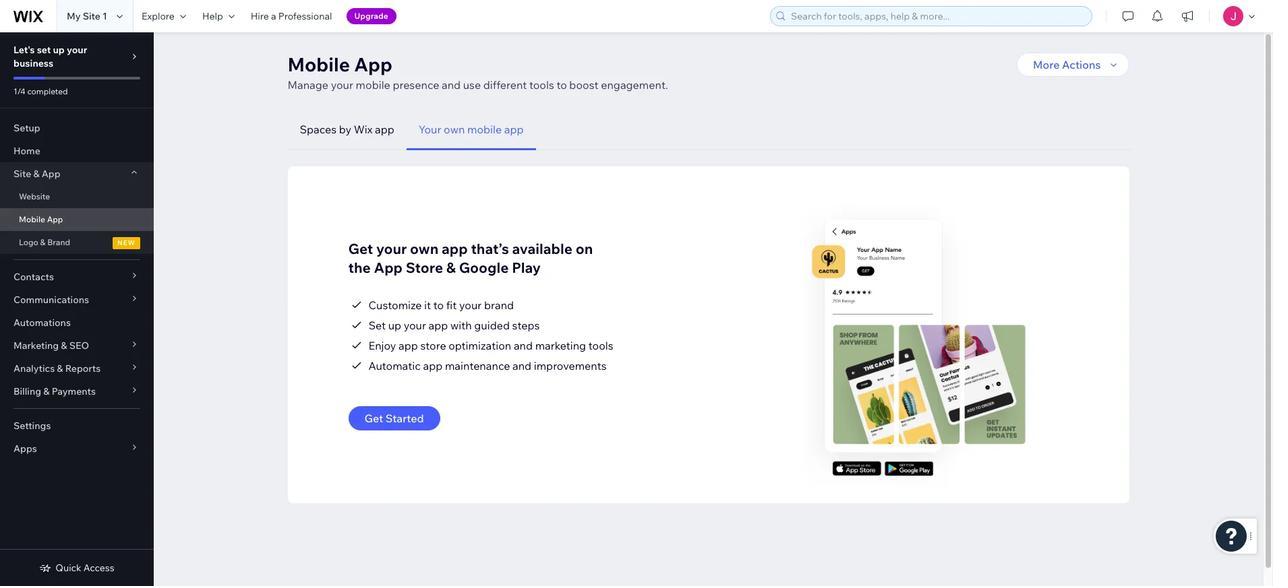 Task type: locate. For each thing, give the bounding box(es) containing it.
& right billing
[[43, 386, 50, 398]]

0 horizontal spatial mobile
[[19, 215, 45, 225]]

app inside get your own app that's available on the app store & google play
[[442, 240, 468, 258]]

1 horizontal spatial mobile
[[468, 123, 502, 136]]

tab list
[[288, 109, 1130, 150]]

your right manage
[[331, 78, 354, 92]]

0 horizontal spatial site
[[13, 168, 31, 180]]

by
[[339, 123, 352, 136]]

& for brand
[[40, 237, 45, 248]]

set
[[369, 319, 386, 333]]

manage
[[288, 78, 329, 92]]

your right fit
[[459, 299, 482, 312]]

app inside the mobile app manage your mobile presence and use different tools to boost engagement.
[[354, 53, 393, 76]]

communications button
[[0, 289, 154, 312]]

&
[[33, 168, 40, 180], [40, 237, 45, 248], [447, 259, 456, 277], [61, 340, 67, 352], [57, 363, 63, 375], [43, 386, 50, 398]]

automations link
[[0, 312, 154, 335]]

& right the logo
[[40, 237, 45, 248]]

mobile left presence
[[356, 78, 390, 92]]

1 vertical spatial site
[[13, 168, 31, 180]]

tools right different
[[530, 78, 554, 92]]

website
[[19, 192, 50, 202]]

1 horizontal spatial up
[[388, 319, 401, 333]]

available
[[512, 240, 573, 258]]

1 vertical spatial own
[[410, 240, 439, 258]]

1/4 completed
[[13, 86, 68, 96]]

app up automatic
[[399, 339, 418, 353]]

0 vertical spatial mobile
[[356, 78, 390, 92]]

get inside button
[[365, 412, 383, 426]]

& for seo
[[61, 340, 67, 352]]

app
[[375, 123, 395, 136], [504, 123, 524, 136], [442, 240, 468, 258], [429, 319, 448, 333], [399, 339, 418, 353], [423, 360, 443, 373]]

1 vertical spatial up
[[388, 319, 401, 333]]

and
[[442, 78, 461, 92], [514, 339, 533, 353], [513, 360, 532, 373]]

tools up improvements
[[589, 339, 614, 353]]

mobile app
[[19, 215, 63, 225]]

setup
[[13, 122, 40, 134]]

site left 1
[[83, 10, 100, 22]]

brand
[[484, 299, 514, 312]]

analytics & reports button
[[0, 358, 154, 381]]

mobile
[[288, 53, 350, 76], [19, 215, 45, 225]]

mobile inside button
[[468, 123, 502, 136]]

get inside get your own app that's available on the app store & google play
[[348, 240, 373, 258]]

app right wix
[[375, 123, 395, 136]]

to
[[557, 78, 567, 92], [434, 299, 444, 312]]

let's set up your business
[[13, 44, 87, 69]]

to left the boost
[[557, 78, 567, 92]]

1 vertical spatial to
[[434, 299, 444, 312]]

get started
[[365, 412, 424, 426]]

0 horizontal spatial own
[[410, 240, 439, 258]]

to inside customize it to fit your brand set up your app with guided steps enjoy app store optimization and marketing tools automatic app maintenance and improvements
[[434, 299, 444, 312]]

hire
[[251, 10, 269, 22]]

billing
[[13, 386, 41, 398]]

mobile down the website
[[19, 215, 45, 225]]

up inside the let's set up your business
[[53, 44, 65, 56]]

my
[[67, 10, 81, 22]]

& left seo on the bottom of the page
[[61, 340, 67, 352]]

guided
[[474, 319, 510, 333]]

& up the website
[[33, 168, 40, 180]]

1 vertical spatial mobile
[[19, 215, 45, 225]]

my site 1
[[67, 10, 107, 22]]

0 vertical spatial up
[[53, 44, 65, 56]]

google
[[459, 259, 509, 277]]

app
[[354, 53, 393, 76], [42, 168, 60, 180], [47, 215, 63, 225], [374, 259, 403, 277]]

billing & payments
[[13, 386, 96, 398]]

app up the website
[[42, 168, 60, 180]]

apps
[[13, 443, 37, 455]]

up inside customize it to fit your brand set up your app with guided steps enjoy app store optimization and marketing tools automatic app maintenance and improvements
[[388, 319, 401, 333]]

0 vertical spatial to
[[557, 78, 567, 92]]

0 vertical spatial and
[[442, 78, 461, 92]]

quick access
[[56, 563, 114, 575]]

1 vertical spatial tools
[[589, 339, 614, 353]]

optimization
[[449, 339, 512, 353]]

mobile
[[356, 78, 390, 92], [468, 123, 502, 136]]

up
[[53, 44, 65, 56], [388, 319, 401, 333]]

actions
[[1063, 58, 1101, 72]]

to inside the mobile app manage your mobile presence and use different tools to boost engagement.
[[557, 78, 567, 92]]

professional
[[278, 10, 332, 22]]

mobile for mobile app manage your mobile presence and use different tools to boost engagement.
[[288, 53, 350, 76]]

own inside button
[[444, 123, 465, 136]]

1 vertical spatial mobile
[[468, 123, 502, 136]]

marketing
[[13, 340, 59, 352]]

more
[[1034, 58, 1060, 72]]

1 vertical spatial get
[[365, 412, 383, 426]]

2 vertical spatial and
[[513, 360, 532, 373]]

quick access button
[[39, 563, 114, 575]]

1 horizontal spatial own
[[444, 123, 465, 136]]

own up store
[[410, 240, 439, 258]]

your inside get your own app that's available on the app store & google play
[[376, 240, 407, 258]]

& left reports
[[57, 363, 63, 375]]

app down different
[[504, 123, 524, 136]]

own right your
[[444, 123, 465, 136]]

mobile inside the mobile app manage your mobile presence and use different tools to boost engagement.
[[288, 53, 350, 76]]

site & app
[[13, 168, 60, 180]]

home link
[[0, 140, 154, 163]]

brand
[[47, 237, 70, 248]]

site down home
[[13, 168, 31, 180]]

1 horizontal spatial to
[[557, 78, 567, 92]]

0 vertical spatial get
[[348, 240, 373, 258]]

& right store
[[447, 259, 456, 277]]

and inside the mobile app manage your mobile presence and use different tools to boost engagement.
[[442, 78, 461, 92]]

own
[[444, 123, 465, 136], [410, 240, 439, 258]]

app right the the
[[374, 259, 403, 277]]

settings link
[[0, 415, 154, 438]]

app up brand
[[47, 215, 63, 225]]

own inside get your own app that's available on the app store & google play
[[410, 240, 439, 258]]

tools
[[530, 78, 554, 92], [589, 339, 614, 353]]

0 vertical spatial tools
[[530, 78, 554, 92]]

get
[[348, 240, 373, 258], [365, 412, 383, 426]]

1 horizontal spatial mobile
[[288, 53, 350, 76]]

mobile down use
[[468, 123, 502, 136]]

0 horizontal spatial tools
[[530, 78, 554, 92]]

app inside popup button
[[42, 168, 60, 180]]

0 vertical spatial mobile
[[288, 53, 350, 76]]

your inside the mobile app manage your mobile presence and use different tools to boost engagement.
[[331, 78, 354, 92]]

Search for tools, apps, help & more... field
[[787, 7, 1088, 26]]

your
[[67, 44, 87, 56], [331, 78, 354, 92], [376, 240, 407, 258], [459, 299, 482, 312], [404, 319, 426, 333]]

to right it
[[434, 299, 444, 312]]

0 horizontal spatial mobile
[[356, 78, 390, 92]]

mobile app link
[[0, 208, 154, 231]]

logo & brand
[[19, 237, 70, 248]]

engagement.
[[601, 78, 668, 92]]

your right set
[[67, 44, 87, 56]]

app up 'google'
[[442, 240, 468, 258]]

analytics & reports
[[13, 363, 101, 375]]

completed
[[27, 86, 68, 96]]

your own mobile app button
[[407, 109, 536, 150]]

0 horizontal spatial up
[[53, 44, 65, 56]]

0 horizontal spatial to
[[434, 299, 444, 312]]

get up the the
[[348, 240, 373, 258]]

1 horizontal spatial tools
[[589, 339, 614, 353]]

1 horizontal spatial site
[[83, 10, 100, 22]]

sidebar element
[[0, 32, 154, 587]]

quick
[[56, 563, 81, 575]]

explore
[[142, 10, 175, 22]]

the
[[348, 259, 371, 277]]

site inside site & app popup button
[[13, 168, 31, 180]]

app down upgrade button
[[354, 53, 393, 76]]

business
[[13, 57, 53, 69]]

mobile inside sidebar element
[[19, 215, 45, 225]]

mobile up manage
[[288, 53, 350, 76]]

on
[[576, 240, 593, 258]]

your up store
[[376, 240, 407, 258]]

& inside get your own app that's available on the app store & google play
[[447, 259, 456, 277]]

app inside button
[[375, 123, 395, 136]]

0 vertical spatial own
[[444, 123, 465, 136]]

app inside button
[[504, 123, 524, 136]]

get left started
[[365, 412, 383, 426]]

access
[[84, 563, 114, 575]]

store
[[421, 339, 446, 353]]

app down store
[[423, 360, 443, 373]]



Task type: describe. For each thing, give the bounding box(es) containing it.
settings
[[13, 420, 51, 432]]

tools inside customize it to fit your brand set up your app with guided steps enjoy app store optimization and marketing tools automatic app maintenance and improvements
[[589, 339, 614, 353]]

payments
[[52, 386, 96, 398]]

started
[[386, 412, 424, 426]]

a
[[271, 10, 276, 22]]

0 vertical spatial site
[[83, 10, 100, 22]]

& for payments
[[43, 386, 50, 398]]

marketing & seo button
[[0, 335, 154, 358]]

marketing & seo
[[13, 340, 89, 352]]

automations
[[13, 317, 71, 329]]

tab list containing spaces by wix app
[[288, 109, 1130, 150]]

steps
[[512, 319, 540, 333]]

analytics
[[13, 363, 55, 375]]

help button
[[194, 0, 243, 32]]

mobile app manage your mobile presence and use different tools to boost engagement.
[[288, 53, 668, 92]]

& for app
[[33, 168, 40, 180]]

boost
[[570, 78, 599, 92]]

get for get started
[[365, 412, 383, 426]]

your down it
[[404, 319, 426, 333]]

spaces by wix app
[[300, 123, 395, 136]]

presence
[[393, 78, 439, 92]]

apps button
[[0, 438, 154, 461]]

upgrade
[[355, 11, 388, 21]]

logo
[[19, 237, 38, 248]]

more actions button
[[1017, 53, 1130, 77]]

play
[[512, 259, 541, 277]]

store
[[406, 259, 443, 277]]

contacts button
[[0, 266, 154, 289]]

home
[[13, 145, 40, 157]]

site & app button
[[0, 163, 154, 186]]

mobile for mobile app
[[19, 215, 45, 225]]

customize it to fit your brand set up your app with guided steps enjoy app store optimization and marketing tools automatic app maintenance and improvements
[[369, 299, 614, 373]]

contacts
[[13, 271, 54, 283]]

seo
[[69, 340, 89, 352]]

website link
[[0, 186, 154, 208]]

your inside the let's set up your business
[[67, 44, 87, 56]]

improvements
[[534, 360, 607, 373]]

new
[[117, 239, 136, 248]]

help
[[202, 10, 223, 22]]

it
[[424, 299, 431, 312]]

& for reports
[[57, 363, 63, 375]]

hire a professional link
[[243, 0, 340, 32]]

tools inside the mobile app manage your mobile presence and use different tools to boost engagement.
[[530, 78, 554, 92]]

maintenance
[[445, 360, 510, 373]]

different
[[484, 78, 527, 92]]

1
[[103, 10, 107, 22]]

automatic
[[369, 360, 421, 373]]

your own mobile app
[[419, 123, 524, 136]]

mobile inside the mobile app manage your mobile presence and use different tools to boost engagement.
[[356, 78, 390, 92]]

get your own app that's available on the app store & google play
[[348, 240, 593, 277]]

get for get your own app that's available on the app store & google play
[[348, 240, 373, 258]]

customize
[[369, 299, 422, 312]]

use
[[463, 78, 481, 92]]

set
[[37, 44, 51, 56]]

wix
[[354, 123, 373, 136]]

communications
[[13, 294, 89, 306]]

app inside get your own app that's available on the app store & google play
[[374, 259, 403, 277]]

spaces
[[300, 123, 337, 136]]

reports
[[65, 363, 101, 375]]

let's
[[13, 44, 35, 56]]

1/4
[[13, 86, 25, 96]]

with
[[451, 319, 472, 333]]

spaces by wix app button
[[288, 109, 407, 150]]

get started button
[[348, 407, 440, 431]]

marketing
[[535, 339, 586, 353]]

setup link
[[0, 117, 154, 140]]

upgrade button
[[346, 8, 397, 24]]

hire a professional
[[251, 10, 332, 22]]

app up store
[[429, 319, 448, 333]]

billing & payments button
[[0, 381, 154, 403]]

more actions
[[1034, 58, 1101, 72]]

fit
[[446, 299, 457, 312]]

1 vertical spatial and
[[514, 339, 533, 353]]

enjoy
[[369, 339, 396, 353]]



Task type: vqa. For each thing, say whether or not it's contained in the screenshot.
"up" to the bottom
yes



